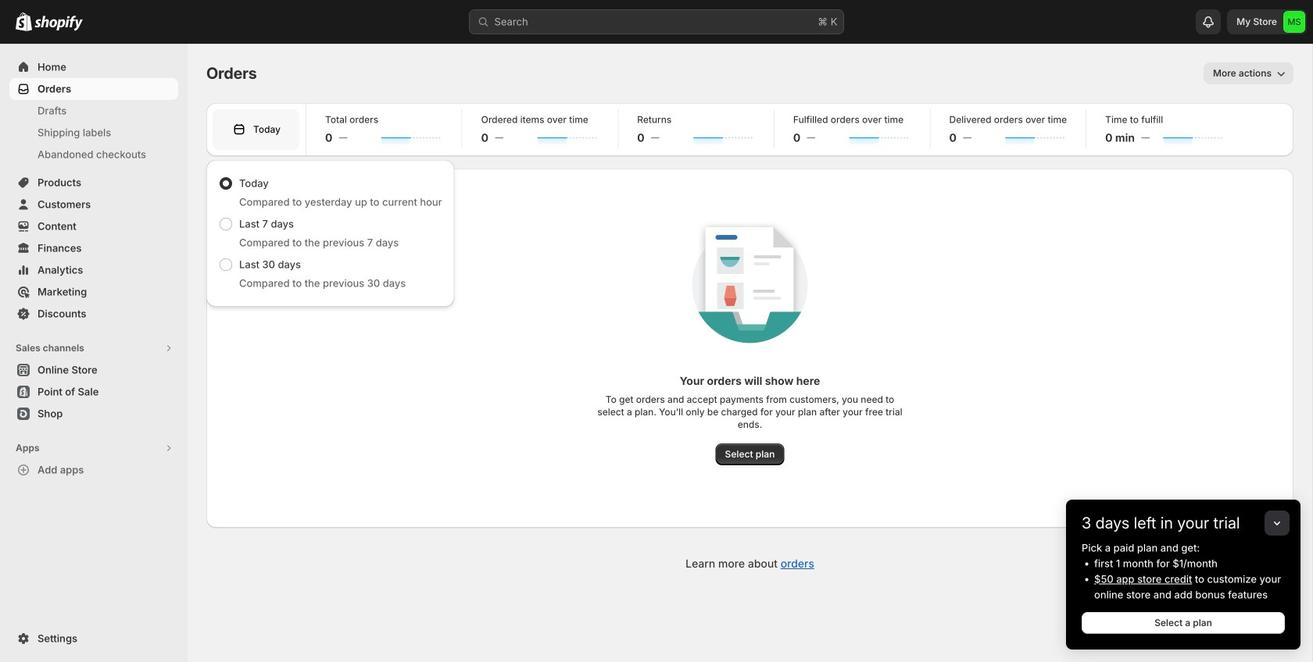 Task type: describe. For each thing, give the bounding box(es) containing it.
my store image
[[1284, 11, 1306, 33]]



Task type: vqa. For each thing, say whether or not it's contained in the screenshot.
completed
no



Task type: locate. For each thing, give the bounding box(es) containing it.
0 horizontal spatial shopify image
[[16, 12, 32, 31]]

1 horizontal spatial shopify image
[[34, 15, 83, 31]]

shopify image
[[16, 12, 32, 31], [34, 15, 83, 31]]



